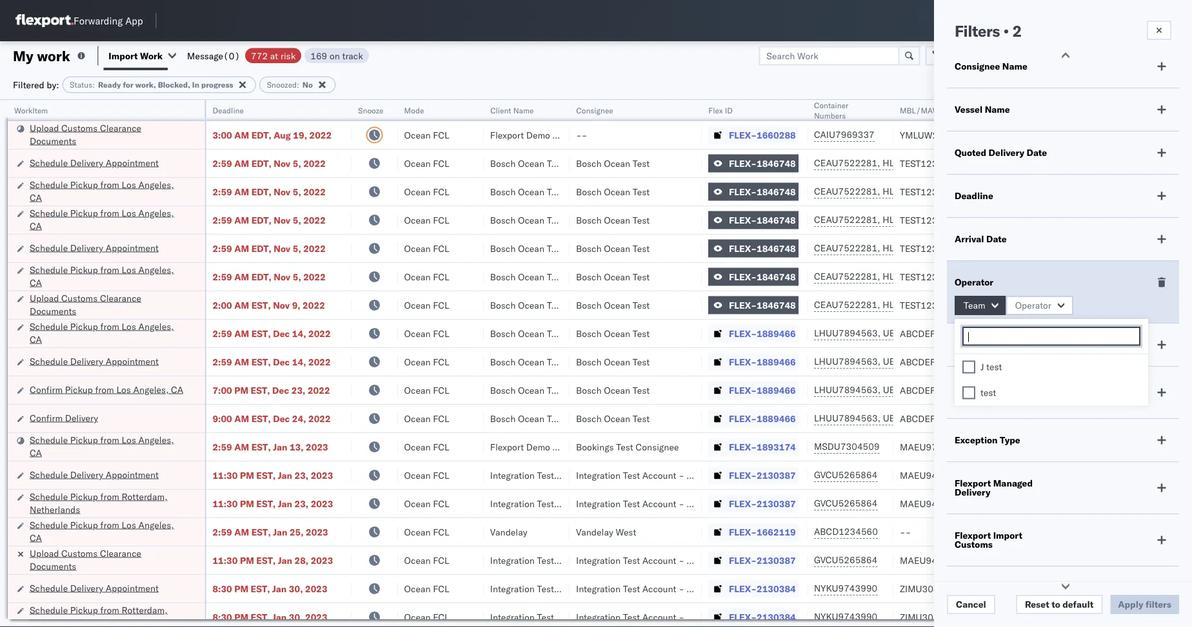 Task type: vqa. For each thing, say whether or not it's contained in the screenshot.
topmost updated
no



Task type: locate. For each thing, give the bounding box(es) containing it.
1 vertical spatial documents
[[30, 306, 76, 317]]

ceau7522281, hlxu6269489, hlxu8034992 for fourth schedule pickup from los angeles, ca button from the bottom
[[814, 271, 1015, 282]]

uetu5238478
[[883, 328, 946, 339], [883, 356, 946, 368], [883, 385, 946, 396], [883, 413, 946, 424]]

nyku9743990 for schedule delivery appointment
[[814, 583, 878, 595]]

1 vertical spatial ready
[[955, 383, 982, 394]]

am for fifth schedule pickup from los angeles, ca link from the top of the page
[[234, 442, 249, 453]]

1 schedule pickup from rotterdam, netherlands button from the top
[[30, 491, 188, 518]]

schedule for the schedule delivery appointment link corresponding to 2:59 am est, dec 14, 2022
[[30, 356, 68, 367]]

0 vertical spatial gvcu5265864
[[814, 470, 878, 481]]

operator up team
[[955, 277, 994, 288]]

3 uetu5238478 from the top
[[883, 385, 946, 396]]

lhuu7894563, uetu5238478 for schedule delivery appointment
[[814, 356, 946, 368]]

test down j test
[[981, 388, 997, 399]]

name down 2
[[1003, 61, 1028, 72]]

flex-2130387 down flex-1893174
[[729, 470, 796, 481]]

flexport
[[490, 129, 524, 141], [490, 442, 524, 453], [955, 478, 991, 490], [955, 531, 991, 542], [955, 583, 991, 594]]

numbers inside container numbers
[[814, 111, 846, 120]]

arrival
[[955, 234, 985, 245]]

operator button
[[1007, 296, 1074, 316]]

quoted
[[955, 147, 987, 158]]

4 ceau7522281, from the top
[[814, 243, 881, 254]]

gvcu5265864 down abcd1234560 at the bottom of page
[[814, 555, 878, 566]]

10 flex- from the top
[[729, 385, 757, 396]]

0 vertical spatial deadline
[[213, 106, 244, 115]]

0 horizontal spatial ready
[[98, 80, 121, 90]]

deadline
[[213, 106, 244, 115], [955, 190, 994, 202]]

appointment for 2:59 am edt, nov 5, 2022
[[106, 242, 159, 254]]

team button
[[955, 296, 1008, 316]]

5,
[[293, 158, 301, 169], [293, 186, 301, 197], [293, 215, 301, 226], [293, 243, 301, 254], [293, 271, 301, 283]]

flex- for 6th schedule pickup from los angeles, ca link
[[729, 527, 757, 538]]

ceau7522281,
[[814, 157, 881, 169], [814, 186, 881, 197], [814, 214, 881, 226], [814, 243, 881, 254], [814, 271, 881, 282], [814, 299, 881, 311]]

forwarding app
[[74, 15, 143, 27]]

0 horizontal spatial work
[[140, 50, 163, 61]]

los inside button
[[116, 384, 131, 396]]

confirm inside confirm delivery link
[[30, 413, 63, 424]]

consignee
[[955, 61, 1001, 72], [576, 106, 613, 115], [553, 129, 596, 141], [553, 442, 596, 453], [636, 442, 679, 453]]

am for fifth schedule pickup from los angeles, ca link from the bottom
[[234, 215, 249, 226]]

0 vertical spatial confirm
[[30, 384, 63, 396]]

ceau7522281, for 'upload customs clearance documents' button associated with 2:00 am est, nov 9, 2022
[[814, 299, 881, 311]]

resize handle column header for mode
[[468, 100, 484, 628]]

los for 3rd schedule pickup from los angeles, ca link from the top
[[122, 264, 136, 276]]

1 fcl from the top
[[433, 129, 450, 141]]

abcdefg78456546 up maeu9736123
[[900, 413, 987, 425]]

0 vertical spatial upload customs clearance documents link
[[30, 122, 188, 147]]

aug
[[274, 129, 291, 141]]

flex
[[709, 106, 723, 115]]

1 horizontal spatial date
[[1027, 147, 1048, 158]]

savant
[[1095, 215, 1123, 226]]

pickup for confirm pickup from los angeles, ca button at bottom
[[65, 384, 93, 396]]

6 hlxu6269489, from the top
[[883, 299, 949, 311]]

schedule pickup from rotterdam, netherlands button
[[30, 491, 188, 518], [30, 604, 188, 628]]

2 vertical spatial documents
[[30, 561, 76, 572]]

1 vertical spatial 2130387
[[757, 499, 796, 510]]

confirm delivery button
[[30, 412, 98, 426]]

1 horizontal spatial ready
[[955, 383, 982, 394]]

upload customs clearance documents
[[30, 122, 141, 147], [30, 293, 141, 317], [30, 548, 141, 572]]

0 vertical spatial ready
[[98, 80, 121, 90]]

0 vertical spatial 11:30
[[213, 470, 238, 481]]

schedule for 2:59 am edt, nov 5, 2022's the schedule delivery appointment link
[[30, 242, 68, 254]]

1 vertical spatial gaurav
[[1066, 158, 1095, 169]]

schedule pickup from los angeles, ca for fifth schedule pickup from los angeles, ca link from the bottom
[[30, 207, 174, 232]]

1 vertical spatial 30,
[[289, 612, 303, 623]]

23, up '25,'
[[295, 499, 309, 510]]

numbers down container
[[814, 111, 846, 120]]

abcdefg78456546 down work item type on the right bottom of page
[[900, 357, 987, 368]]

0 horizontal spatial vandelay
[[490, 527, 528, 538]]

0 vertical spatial --
[[576, 129, 588, 141]]

angeles, for fourth schedule pickup from los angeles, ca link from the top of the page
[[138, 321, 174, 332]]

lhuu7894563, uetu5238478 for schedule pickup from los angeles, ca
[[814, 328, 946, 339]]

1 vertical spatial --
[[900, 527, 912, 538]]

transit
[[988, 592, 1018, 603]]

operator right team button
[[1016, 300, 1052, 311]]

ready for customs clearance
[[955, 383, 1039, 403]]

1 vertical spatial rotterdam,
[[122, 605, 168, 616]]

0 vertical spatial 14,
[[292, 328, 306, 339]]

5 integration test account - karl lagerfeld from the top
[[576, 612, 744, 623]]

12 schedule from the top
[[30, 583, 68, 594]]

in
[[192, 80, 199, 90]]

None checkbox
[[963, 361, 976, 374]]

2 schedule pickup from rotterdam, netherlands button from the top
[[30, 604, 188, 628]]

2 hlxu8034992 from the top
[[951, 186, 1015, 197]]

14, up 7:00 pm est, dec 23, 2022
[[292, 357, 306, 368]]

8 schedule from the top
[[30, 435, 68, 446]]

nyku9743990 for schedule pickup from rotterdam, netherlands
[[814, 612, 878, 623]]

2 vertical spatial gvcu5265864
[[814, 555, 878, 566]]

4 schedule pickup from los angeles, ca from the top
[[30, 321, 174, 345]]

2 vertical spatial flex-2130387
[[729, 555, 796, 567]]

2 vertical spatial 23,
[[295, 499, 309, 510]]

0 vertical spatial nyku9743990
[[814, 583, 878, 595]]

11:30
[[213, 470, 238, 481], [213, 499, 238, 510], [213, 555, 238, 567]]

team
[[964, 300, 986, 311]]

11:30 down 2:59 am est, jan 13, 2023
[[213, 470, 238, 481]]

2:59 am est, dec 14, 2022
[[213, 328, 331, 339], [213, 357, 331, 368]]

vessel
[[955, 104, 983, 115]]

1 vertical spatial flexport demo consignee
[[490, 442, 596, 453]]

flex-1846748
[[729, 158, 796, 169], [729, 186, 796, 197], [729, 215, 796, 226], [729, 243, 796, 254], [729, 271, 796, 283], [729, 300, 796, 311]]

1 horizontal spatial vandelay
[[576, 527, 614, 538]]

1 vertical spatial schedule pickup from rotterdam, netherlands button
[[30, 604, 188, 628]]

1 vertical spatial 11:30 pm est, jan 23, 2023
[[213, 499, 333, 510]]

lhuu7894563, for confirm pickup from los angeles, ca
[[814, 385, 881, 396]]

1 vertical spatial zimu3048342
[[900, 612, 962, 623]]

type right item
[[1002, 339, 1022, 351]]

2130387
[[757, 470, 796, 481], [757, 499, 796, 510], [757, 555, 796, 567]]

mode button
[[398, 103, 471, 116]]

0 vertical spatial 2:59 am est, dec 14, 2022
[[213, 328, 331, 339]]

west
[[616, 527, 637, 538]]

schedule for 3rd schedule pickup from los angeles, ca link from the top
[[30, 264, 68, 276]]

24,
[[292, 413, 306, 425]]

0 vertical spatial 30,
[[289, 584, 303, 595]]

flex id button
[[702, 103, 795, 116]]

gvcu5265864 up abcd1234560 at the bottom of page
[[814, 498, 878, 510]]

j test
[[981, 362, 1003, 373]]

dec down 2:00 am est, nov 9, 2022
[[273, 328, 290, 339]]

customs for upload customs clearance documents 'link' related to 2:00 am est, nov 9, 2022
[[61, 293, 98, 304]]

5 lagerfeld from the top
[[706, 612, 744, 623]]

2 vertical spatial 2130387
[[757, 555, 796, 567]]

schedule pickup from rotterdam, netherlands link
[[30, 491, 188, 517], [30, 604, 188, 628]]

abcdefg78456546 down team
[[900, 328, 987, 339]]

list box
[[955, 355, 1149, 406]]

1 vertical spatial nyku9743990
[[814, 612, 878, 623]]

from inside the confirm pickup from los angeles, ca link
[[95, 384, 114, 396]]

0 vertical spatial upload customs clearance documents button
[[30, 122, 188, 149]]

schedule for the schedule delivery appointment link corresponding to 11:30 pm est, jan 23, 2023
[[30, 470, 68, 481]]

1 vertical spatial upload customs clearance documents button
[[30, 292, 188, 319]]

ca
[[30, 192, 42, 203], [30, 220, 42, 232], [30, 277, 42, 288], [30, 334, 42, 345], [171, 384, 183, 396], [30, 448, 42, 459], [30, 533, 42, 544]]

1 vertical spatial work
[[955, 339, 978, 351]]

integration test account - karl lagerfeld for schedule pickup from rotterdam, netherlands link corresponding to 11:30
[[576, 499, 744, 510]]

1 maeu9408431 from the top
[[900, 470, 966, 481]]

message
[[187, 50, 223, 61]]

deadline down quoted
[[955, 190, 994, 202]]

abcdefg78456546 down j at the bottom
[[900, 385, 987, 396]]

4 uetu5238478 from the top
[[883, 413, 946, 424]]

12 flex- from the top
[[729, 442, 757, 453]]

1889466
[[757, 328, 796, 339], [757, 357, 796, 368], [757, 385, 796, 396], [757, 413, 796, 425]]

flex-1660288
[[729, 129, 796, 141]]

import down flexport managed delivery
[[994, 531, 1023, 542]]

flex-2130387 down flex-1662119
[[729, 555, 796, 567]]

15 ocean fcl from the top
[[404, 527, 450, 538]]

angeles, for the confirm pickup from los angeles, ca link
[[133, 384, 169, 396]]

None text field
[[967, 332, 1140, 343]]

ca for fifth schedule pickup from los angeles, ca link from the top of the page
[[30, 448, 42, 459]]

10 am from the top
[[234, 413, 249, 425]]

schedule pickup from rotterdam, netherlands link for 11:30
[[30, 491, 188, 517]]

dec left 24,
[[273, 413, 290, 425]]

4 schedule delivery appointment link from the top
[[30, 469, 159, 482]]

karl for schedule pickup from rotterdam, netherlands link corresponding to 11:30
[[687, 499, 704, 510]]

flex-1889466 for confirm pickup from los angeles, ca
[[729, 385, 796, 396]]

5 flex- from the top
[[729, 243, 757, 254]]

13,
[[290, 442, 304, 453]]

2:59 for first schedule pickup from los angeles, ca link from the top of the page
[[213, 186, 232, 197]]

numbers
[[947, 106, 979, 115], [814, 111, 846, 120]]

5 ceau7522281, from the top
[[814, 271, 881, 282]]

2 resize handle column header from the left
[[336, 100, 352, 628]]

ocean fcl for the confirm pickup from los angeles, ca link
[[404, 385, 450, 396]]

flex- for the confirm pickup from los angeles, ca link
[[729, 385, 757, 396]]

0 vertical spatial jawla
[[1097, 129, 1119, 141]]

2 gaurav from the top
[[1066, 158, 1095, 169]]

11:30 pm est, jan 23, 2023 down 2:59 am est, jan 13, 2023
[[213, 470, 333, 481]]

nyku9743990
[[814, 583, 878, 595], [814, 612, 878, 623]]

ready inside ready for customs clearance
[[955, 383, 982, 394]]

2 demo from the top
[[526, 442, 550, 453]]

1 vertical spatial flex-2130387
[[729, 499, 796, 510]]

1 vertical spatial upload
[[30, 293, 59, 304]]

1 vertical spatial schedule pickup from rotterdam, netherlands link
[[30, 604, 188, 628]]

2 vertical spatial maeu9408431
[[900, 555, 966, 567]]

flex-1889466
[[729, 328, 796, 339], [729, 357, 796, 368], [729, 385, 796, 396], [729, 413, 796, 425]]

1 horizontal spatial work
[[955, 339, 978, 351]]

work left item
[[955, 339, 978, 351]]

11:30 up 2:59 am est, jan 25, 2023
[[213, 499, 238, 510]]

1 vertical spatial operator
[[1016, 300, 1052, 311]]

filters • 2
[[955, 21, 1022, 41]]

6 resize handle column header from the left
[[687, 100, 702, 628]]

18 fcl from the top
[[433, 612, 450, 623]]

0 vertical spatial maeu9408431
[[900, 470, 966, 481]]

1 documents from the top
[[30, 135, 76, 147]]

file exception
[[973, 50, 1033, 61]]

13 fcl from the top
[[433, 470, 450, 481]]

1 vertical spatial netherlands
[[30, 618, 80, 628]]

ocean
[[404, 129, 431, 141], [404, 158, 431, 169], [518, 158, 545, 169], [604, 158, 631, 169], [404, 186, 431, 197], [518, 186, 545, 197], [604, 186, 631, 197], [404, 215, 431, 226], [518, 215, 545, 226], [604, 215, 631, 226], [404, 243, 431, 254], [518, 243, 545, 254], [604, 243, 631, 254], [404, 271, 431, 283], [518, 271, 545, 283], [604, 271, 631, 283], [404, 300, 431, 311], [518, 300, 545, 311], [604, 300, 631, 311], [404, 328, 431, 339], [518, 328, 545, 339], [604, 328, 631, 339], [404, 357, 431, 368], [518, 357, 545, 368], [604, 357, 631, 368], [404, 385, 431, 396], [518, 385, 545, 396], [604, 385, 631, 396], [404, 413, 431, 425], [518, 413, 545, 425], [604, 413, 631, 425], [404, 442, 431, 453], [404, 470, 431, 481], [404, 499, 431, 510], [404, 527, 431, 538], [404, 555, 431, 567], [404, 584, 431, 595], [404, 612, 431, 623]]

flex-2130384
[[729, 584, 796, 595], [729, 612, 796, 623]]

ceau7522281, for fifth schedule pickup from los angeles, ca button from the bottom of the page
[[814, 214, 881, 226]]

3 1889466 from the top
[[757, 385, 796, 396]]

los for the confirm pickup from los angeles, ca link
[[116, 384, 131, 396]]

resize handle column header for mbl/mawb numbers
[[1044, 100, 1059, 628]]

none checkbox inside list box
[[963, 387, 976, 400]]

flex-1893174
[[729, 442, 796, 453]]

1 gaurav from the top
[[1066, 129, 1095, 141]]

2 lhuu7894563, uetu5238478 from the top
[[814, 356, 946, 368]]

schedule for the schedule delivery appointment link associated with 8:30 pm est, jan 30, 2023
[[30, 583, 68, 594]]

schedule delivery appointment for 8:30 pm est, jan 30, 2023
[[30, 583, 159, 594]]

none checkbox inside list box
[[963, 361, 976, 374]]

flex- for upload customs clearance documents 'link' associated with 3:00 am edt, aug 19, 2022
[[729, 129, 757, 141]]

0 vertical spatial netherlands
[[30, 504, 80, 516]]

am for 2:59 am edt, nov 5, 2022's the schedule delivery appointment link
[[234, 243, 249, 254]]

list box containing j test
[[955, 355, 1149, 406]]

name right client
[[513, 106, 534, 115]]

30, for schedule delivery appointment
[[289, 584, 303, 595]]

gaurav
[[1066, 129, 1095, 141], [1066, 158, 1095, 169]]

numbers inside button
[[947, 106, 979, 115]]

dec up 9:00 am est, dec 24, 2022
[[272, 385, 289, 396]]

2:59 am est, dec 14, 2022 up 7:00 pm est, dec 23, 2022
[[213, 357, 331, 368]]

2 appointment from the top
[[106, 242, 159, 254]]

1 vertical spatial 14,
[[292, 357, 306, 368]]

0 vertical spatial 11:30 pm est, jan 23, 2023
[[213, 470, 333, 481]]

2 vertical spatial upload
[[30, 548, 59, 560]]

1 vertical spatial 11:30
[[213, 499, 238, 510]]

0 vertical spatial import
[[109, 50, 138, 61]]

work,
[[135, 80, 156, 90]]

7 fcl from the top
[[433, 300, 450, 311]]

0 vertical spatial flex-2130384
[[729, 584, 796, 595]]

0 horizontal spatial numbers
[[814, 111, 846, 120]]

test right j at the bottom
[[987, 362, 1003, 373]]

1 horizontal spatial numbers
[[947, 106, 979, 115]]

ocean fcl for 3rd schedule pickup from los angeles, ca link from the top
[[404, 271, 450, 283]]

2 upload from the top
[[30, 293, 59, 304]]

None checkbox
[[963, 387, 976, 400]]

workitem
[[14, 106, 48, 115]]

resize handle column header for flex id
[[792, 100, 808, 628]]

est, for the schedule delivery appointment link associated with 8:30 pm est, jan 30, 2023
[[251, 584, 270, 595]]

appointment
[[106, 157, 159, 168], [106, 242, 159, 254], [106, 356, 159, 367], [106, 470, 159, 481], [106, 583, 159, 594]]

schedule delivery appointment button for 2:59 am edt, nov 5, 2022
[[30, 242, 159, 256]]

-- right abcd1234560 at the bottom of page
[[900, 527, 912, 538]]

hlxu6269489, for 2:59 am edt, nov 5, 2022's the schedule delivery appointment link
[[883, 243, 949, 254]]

test
[[987, 362, 1003, 373], [981, 388, 997, 399]]

customs
[[61, 122, 98, 134], [61, 293, 98, 304], [1001, 383, 1039, 394], [955, 540, 993, 551], [61, 548, 98, 560]]

2:59 am est, dec 14, 2022 down 2:00 am est, nov 9, 2022
[[213, 328, 331, 339]]

0 horizontal spatial date
[[987, 234, 1007, 245]]

flex-1846748 for fourth schedule pickup from los angeles, ca button from the bottom
[[729, 271, 796, 283]]

2 vertical spatial upload customs clearance documents link
[[30, 548, 188, 573]]

schedule pickup from los angeles, ca for fifth schedule pickup from los angeles, ca link from the top of the page
[[30, 435, 174, 459]]

0 vertical spatial flexport demo consignee
[[490, 129, 596, 141]]

flexport. image
[[15, 14, 74, 27]]

3 integration from the top
[[576, 555, 621, 567]]

0 vertical spatial rotterdam,
[[122, 491, 168, 503]]

: left no
[[297, 80, 299, 90]]

1 vertical spatial upload customs clearance documents link
[[30, 292, 188, 318]]

schedule pickup from rotterdam, netherlands
[[30, 491, 168, 516], [30, 605, 168, 628]]

from for fifth schedule pickup from los angeles, ca link from the top of the page
[[100, 435, 119, 446]]

karl for the schedule delivery appointment link associated with 8:30 pm est, jan 30, 2023
[[687, 584, 704, 595]]

2 schedule pickup from los angeles, ca from the top
[[30, 207, 174, 232]]

flex-1662119 button
[[709, 524, 799, 542], [709, 524, 799, 542]]

7 flex- from the top
[[729, 300, 757, 311]]

1 vertical spatial confirm
[[30, 413, 63, 424]]

ocean fcl
[[404, 129, 450, 141], [404, 158, 450, 169], [404, 186, 450, 197], [404, 215, 450, 226], [404, 243, 450, 254], [404, 271, 450, 283], [404, 300, 450, 311], [404, 328, 450, 339], [404, 357, 450, 368], [404, 385, 450, 396], [404, 413, 450, 425], [404, 442, 450, 453], [404, 470, 450, 481], [404, 499, 450, 510], [404, 527, 450, 538], [404, 555, 450, 567], [404, 584, 450, 595], [404, 612, 450, 623]]

schedule pickup from rotterdam, netherlands link for 8:30
[[30, 604, 188, 628]]

numbers up ymluw236679313
[[947, 106, 979, 115]]

snooze
[[358, 106, 384, 115]]

2130387 down 1893174
[[757, 470, 796, 481]]

demo left the bookings
[[526, 442, 550, 453]]

0 vertical spatial zimu3048342
[[900, 584, 962, 595]]

1 nyku9743990 from the top
[[814, 583, 878, 595]]

17 ocean fcl from the top
[[404, 584, 450, 595]]

fcl for upload customs clearance documents 'link' related to 2:00 am est, nov 9, 2022
[[433, 300, 450, 311]]

0 vertical spatial 2130384
[[757, 584, 796, 595]]

work up status : ready for work, blocked, in progress
[[140, 50, 163, 61]]

2:59 am est, dec 14, 2022 for schedule pickup from los angeles, ca
[[213, 328, 331, 339]]

15 flex- from the top
[[729, 527, 757, 538]]

5 appointment from the top
[[106, 583, 159, 594]]

1 vertical spatial 2130384
[[757, 612, 796, 623]]

ceau7522281, for schedule delivery appointment "button" related to 2:59 am edt, nov 5, 2022
[[814, 243, 881, 254]]

3 fcl from the top
[[433, 186, 450, 197]]

fcl for schedule pickup from rotterdam, netherlands link corresponding to 11:30
[[433, 499, 450, 510]]

2130387 up 1662119
[[757, 499, 796, 510]]

1 vertical spatial type
[[1000, 435, 1021, 446]]

0 vertical spatial documents
[[30, 135, 76, 147]]

14, down 9, on the top left of the page
[[292, 328, 306, 339]]

1 vertical spatial schedule pickup from rotterdam, netherlands
[[30, 605, 168, 628]]

rotterdam,
[[122, 491, 168, 503], [122, 605, 168, 616]]

2 hlxu6269489, from the top
[[883, 186, 949, 197]]

7 2:59 from the top
[[213, 357, 232, 368]]

2:59
[[213, 158, 232, 169], [213, 186, 232, 197], [213, 215, 232, 226], [213, 243, 232, 254], [213, 271, 232, 283], [213, 328, 232, 339], [213, 357, 232, 368], [213, 442, 232, 453], [213, 527, 232, 538]]

upload customs clearance documents for 2:00 am est, nov 9, 2022
[[30, 293, 141, 317]]

ocean fcl for 2:59 am edt, nov 5, 2022's the schedule delivery appointment link
[[404, 243, 450, 254]]

client
[[490, 106, 511, 115]]

2022 for fifth schedule pickup from los angeles, ca link from the bottom
[[303, 215, 326, 226]]

jawla
[[1097, 129, 1119, 141], [1097, 158, 1119, 169]]

Search Work text field
[[759, 46, 900, 66]]

6 ceau7522281, from the top
[[814, 299, 881, 311]]

gvcu5265864 down msdu7304509 on the bottom of page
[[814, 470, 878, 481]]

abcdefg78456546 for confirm pickup from los angeles, ca
[[900, 385, 987, 396]]

1 confirm from the top
[[30, 384, 63, 396]]

1660288
[[757, 129, 796, 141]]

4 integration from the top
[[576, 584, 621, 595]]

2 fcl from the top
[[433, 158, 450, 169]]

upload customs clearance documents link
[[30, 122, 188, 147], [30, 292, 188, 318], [30, 548, 188, 573]]

2130387 down 1662119
[[757, 555, 796, 567]]

1 1846748 from the top
[[757, 158, 796, 169]]

flexport inside flexport import customs
[[955, 531, 991, 542]]

2022 for the schedule delivery appointment link corresponding to 2:59 am est, dec 14, 2022
[[309, 357, 331, 368]]

resize handle column header
[[189, 100, 205, 628], [336, 100, 352, 628], [382, 100, 398, 628], [468, 100, 484, 628], [554, 100, 570, 628], [687, 100, 702, 628], [792, 100, 808, 628], [878, 100, 894, 628], [1044, 100, 1059, 628], [1130, 100, 1145, 628], [1169, 100, 1185, 628]]

11:30 down 2:59 am est, jan 25, 2023
[[213, 555, 238, 567]]

1 vertical spatial demo
[[526, 442, 550, 453]]

1662119
[[757, 527, 796, 538]]

13 ocean fcl from the top
[[404, 470, 450, 481]]

23, down 13,
[[295, 470, 309, 481]]

--
[[576, 129, 588, 141], [900, 527, 912, 538]]

0 vertical spatial upload
[[30, 122, 59, 134]]

exception
[[955, 435, 998, 446]]

deadline up the 3:00
[[213, 106, 244, 115]]

0 vertical spatial schedule pickup from rotterdam, netherlands link
[[30, 491, 188, 517]]

2 edt, from the top
[[252, 158, 272, 169]]

-- down consignee button
[[576, 129, 588, 141]]

2 flexport demo consignee from the top
[[490, 442, 596, 453]]

demo
[[526, 129, 550, 141], [526, 442, 550, 453]]

2 vertical spatial upload customs clearance documents
[[30, 548, 141, 572]]

flexport managed delivery
[[955, 478, 1033, 499]]

6 fcl from the top
[[433, 271, 450, 283]]

0 vertical spatial 8:30
[[213, 584, 232, 595]]

1 vertical spatial upload customs clearance documents
[[30, 293, 141, 317]]

1 jawla from the top
[[1097, 129, 1119, 141]]

flex-2130387 up flex-1662119
[[729, 499, 796, 510]]

1 vertical spatial jawla
[[1097, 158, 1119, 169]]

4 flex- from the top
[[729, 215, 757, 226]]

2 integration test account - karl lagerfeld from the top
[[576, 499, 744, 510]]

est,
[[252, 300, 271, 311], [252, 328, 271, 339], [252, 357, 271, 368], [251, 385, 270, 396], [252, 413, 271, 425], [252, 442, 271, 453], [256, 470, 276, 481], [256, 499, 276, 510], [252, 527, 271, 538], [256, 555, 276, 567], [251, 584, 270, 595], [251, 612, 270, 623]]

2 maeu9408431 from the top
[[900, 499, 966, 510]]

ocean fcl for fifth schedule pickup from los angeles, ca link from the bottom
[[404, 215, 450, 226]]

my work
[[13, 47, 70, 65]]

7 am from the top
[[234, 300, 249, 311]]

1 vertical spatial 8:30
[[213, 612, 232, 623]]

1 flexport demo consignee from the top
[[490, 129, 596, 141]]

numbers for container numbers
[[814, 111, 846, 120]]

0 horizontal spatial operator
[[955, 277, 994, 288]]

ceau7522281, hlxu6269489, hlxu8034992 for fifth schedule pickup from los angeles, ca button from the bottom of the page
[[814, 214, 1015, 226]]

omkar savant
[[1066, 215, 1123, 226]]

1 11:30 pm est, jan 23, 2023 from the top
[[213, 470, 333, 481]]

consignee button
[[570, 103, 689, 116]]

7:00 pm est, dec 23, 2022
[[213, 385, 330, 396]]

3 ocean fcl from the top
[[404, 186, 450, 197]]

2 2130384 from the top
[[757, 612, 796, 623]]

0 vertical spatial gaurav
[[1066, 129, 1095, 141]]

ocean fcl for upload customs clearance documents 'link' associated with 3:00 am edt, aug 19, 2022
[[404, 129, 450, 141]]

flex-2130387 button
[[709, 467, 799, 485], [709, 467, 799, 485], [709, 495, 799, 513], [709, 495, 799, 513], [709, 552, 799, 570], [709, 552, 799, 570]]

on
[[330, 50, 340, 61]]

forwarding app link
[[15, 14, 143, 27]]

1 horizontal spatial :
[[297, 80, 299, 90]]

0 horizontal spatial deadline
[[213, 106, 244, 115]]

1 vertical spatial gaurav jawla
[[1066, 158, 1119, 169]]

3 am from the top
[[234, 186, 249, 197]]

dec up 7:00 pm est, dec 23, 2022
[[273, 357, 290, 368]]

3 abcdefg78456546 from the top
[[900, 385, 987, 396]]

integration for schedule pickup from rotterdam, netherlands link corresponding to 11:30
[[576, 499, 621, 510]]

2 confirm from the top
[[30, 413, 63, 424]]

0 horizontal spatial :
[[92, 80, 95, 90]]

zimu3048342 up cancel
[[900, 584, 962, 595]]

0 vertical spatial demo
[[526, 129, 550, 141]]

name inside button
[[513, 106, 534, 115]]

1 horizontal spatial operator
[[1016, 300, 1052, 311]]

1 flex-2130387 from the top
[[729, 470, 796, 481]]

flex- for the schedule delivery appointment link corresponding to 2:59 am est, dec 14, 2022
[[729, 357, 757, 368]]

ocean fcl for fourth schedule pickup from los angeles, ca link from the top of the page
[[404, 328, 450, 339]]

mbl/mawb numbers button
[[894, 103, 1046, 116]]

2
[[1013, 21, 1022, 41]]

fcl for schedule pickup from rotterdam, netherlands link for 8:30
[[433, 612, 450, 623]]

2 jawla from the top
[[1097, 158, 1119, 169]]

bosch
[[490, 158, 516, 169], [576, 158, 602, 169], [490, 186, 516, 197], [576, 186, 602, 197], [490, 215, 516, 226], [576, 215, 602, 226], [490, 243, 516, 254], [576, 243, 602, 254], [490, 271, 516, 283], [576, 271, 602, 283], [490, 300, 516, 311], [576, 300, 602, 311], [490, 328, 516, 339], [576, 328, 602, 339], [490, 357, 516, 368], [576, 357, 602, 368], [490, 385, 516, 396], [576, 385, 602, 396], [490, 413, 516, 425], [576, 413, 602, 425]]

: up workitem button
[[92, 80, 95, 90]]

14, for schedule pickup from los angeles, ca
[[292, 328, 306, 339]]

3:00
[[213, 129, 232, 141]]

1 vertical spatial flex-2130384
[[729, 612, 796, 623]]

14 fcl from the top
[[433, 499, 450, 510]]

hlxu8034992 for 2:59 am edt, nov 5, 2022's the schedule delivery appointment link
[[951, 243, 1015, 254]]

los for 6th schedule pickup from los angeles, ca link
[[122, 520, 136, 531]]

2 2:59 from the top
[[213, 186, 232, 197]]

confirm inside the confirm pickup from los angeles, ca link
[[30, 384, 63, 396]]

1 integration from the top
[[576, 470, 621, 481]]

clearance inside ready for customs clearance
[[955, 392, 999, 403]]

1 horizontal spatial deadline
[[955, 190, 994, 202]]

1 integration test account - karl lagerfeld from the top
[[576, 470, 744, 481]]

3 5, from the top
[[293, 215, 301, 226]]

integration test account - karl lagerfeld
[[576, 470, 744, 481], [576, 499, 744, 510], [576, 555, 744, 567], [576, 584, 744, 595], [576, 612, 744, 623]]

1 vertical spatial test
[[981, 388, 997, 399]]

lhuu7894563, for schedule delivery appointment
[[814, 356, 881, 368]]

netherlands
[[30, 504, 80, 516], [30, 618, 80, 628]]

consignee inside consignee button
[[576, 106, 613, 115]]

-
[[576, 129, 582, 141], [582, 129, 588, 141], [679, 470, 685, 481], [679, 499, 685, 510], [900, 527, 906, 538], [906, 527, 912, 538], [679, 555, 685, 567], [679, 584, 685, 595], [679, 612, 685, 623]]

import up for
[[109, 50, 138, 61]]

2 lhuu7894563, from the top
[[814, 356, 881, 368]]

2:59 for 6th schedule pickup from los angeles, ca link
[[213, 527, 232, 538]]

:
[[92, 80, 95, 90], [297, 80, 299, 90]]

1 karl from the top
[[687, 470, 704, 481]]

vandelay
[[490, 527, 528, 538], [576, 527, 614, 538]]

est, for fifth schedule pickup from los angeles, ca link from the top of the page
[[252, 442, 271, 453]]

1 vertical spatial 2:59 am est, dec 14, 2022
[[213, 357, 331, 368]]

3 schedule delivery appointment from the top
[[30, 356, 159, 367]]

0 vertical spatial schedule pickup from rotterdam, netherlands
[[30, 491, 168, 516]]

2130384 for schedule pickup from rotterdam, netherlands
[[757, 612, 796, 623]]

2 2:59 am edt, nov 5, 2022 from the top
[[213, 186, 326, 197]]

0 horizontal spatial import
[[109, 50, 138, 61]]

1 zimu3048342 from the top
[[900, 584, 962, 595]]

2 schedule from the top
[[30, 179, 68, 190]]

filters
[[955, 21, 1000, 41]]

11 am from the top
[[234, 442, 249, 453]]

am
[[234, 129, 249, 141], [234, 158, 249, 169], [234, 186, 249, 197], [234, 215, 249, 226], [234, 243, 249, 254], [234, 271, 249, 283], [234, 300, 249, 311], [234, 328, 249, 339], [234, 357, 249, 368], [234, 413, 249, 425], [234, 442, 249, 453], [234, 527, 249, 538]]

reset to default
[[1025, 600, 1094, 611]]

3 schedule delivery appointment button from the top
[[30, 355, 159, 369]]

11:30 pm est, jan 23, 2023 up 2:59 am est, jan 25, 2023
[[213, 499, 333, 510]]

type right exception
[[1000, 435, 1021, 446]]

fcl for 2:59 am edt, nov 5, 2022's the schedule delivery appointment link
[[433, 243, 450, 254]]

8 resize handle column header from the left
[[878, 100, 894, 628]]

zimu3048342 down cancel
[[900, 612, 962, 623]]

0 vertical spatial 2130387
[[757, 470, 796, 481]]

resize handle column header for consignee
[[687, 100, 702, 628]]

from for schedule pickup from rotterdam, netherlands link for 8:30
[[100, 605, 119, 616]]

fcl for 6th schedule pickup from los angeles, ca link
[[433, 527, 450, 538]]

at
[[270, 50, 278, 61]]

1 vertical spatial import
[[994, 531, 1023, 542]]

moving
[[994, 583, 1025, 594]]

5 ceau7522281, hlxu6269489, hlxu8034992 from the top
[[814, 271, 1015, 282]]

hlxu6269489, for fifth schedule pickup from los angeles, ca link from the bottom
[[883, 214, 949, 226]]

name right vessel
[[985, 104, 1010, 115]]

ocean fcl for schedule pickup from rotterdam, netherlands link for 8:30
[[404, 612, 450, 623]]

23, up 24,
[[292, 385, 306, 396]]

est, for the schedule delivery appointment link corresponding to 11:30 pm est, jan 23, 2023
[[256, 470, 276, 481]]

from
[[100, 179, 119, 190], [100, 207, 119, 219], [100, 264, 119, 276], [100, 321, 119, 332], [95, 384, 114, 396], [100, 435, 119, 446], [100, 491, 119, 503], [100, 520, 119, 531], [100, 605, 119, 616]]

demo down client name button
[[526, 129, 550, 141]]



Task type: describe. For each thing, give the bounding box(es) containing it.
deadline inside button
[[213, 106, 244, 115]]

1 schedule pickup from los angeles, ca button from the top
[[30, 178, 188, 206]]

flex- for schedule pickup from rotterdam, netherlands link corresponding to 11:30
[[729, 499, 757, 510]]

0 vertical spatial date
[[1027, 147, 1048, 158]]

los for fifth schedule pickup from los angeles, ca link from the top of the page
[[122, 435, 136, 446]]

mode
[[404, 106, 424, 115]]

1846748 for 1st schedule pickup from los angeles, ca button
[[757, 186, 796, 197]]

1 schedule delivery appointment link from the top
[[30, 157, 159, 169]]

3 integration test account - karl lagerfeld from the top
[[576, 555, 744, 567]]

uetu5238478 for confirm pickup from los angeles, ca
[[883, 385, 946, 396]]

ymluw236679313
[[900, 129, 983, 141]]

status : ready for work, blocked, in progress
[[70, 80, 233, 90]]

confirm pickup from los angeles, ca button
[[30, 384, 183, 398]]

container numbers
[[814, 100, 849, 120]]

3 karl from the top
[[687, 555, 704, 567]]

maeu9408431 for schedule delivery appointment
[[900, 470, 966, 481]]

name for consignee name
[[1003, 61, 1028, 72]]

16 fcl from the top
[[433, 555, 450, 567]]

1 vertical spatial 23,
[[295, 470, 309, 481]]

mbl/mawb
[[900, 106, 945, 115]]

4 ceau7522281, hlxu6269489, hlxu8034992 from the top
[[814, 243, 1015, 254]]

3 gvcu5265864 from the top
[[814, 555, 878, 566]]

id
[[725, 106, 733, 115]]

4 2:59 am edt, nov 5, 2022 from the top
[[213, 243, 326, 254]]

ocean fcl for upload customs clearance documents 'link' related to 2:00 am est, nov 9, 2022
[[404, 300, 450, 311]]

rotterdam, for 8:30 pm est, jan 30, 2023
[[122, 605, 168, 616]]

2:59 for 3rd schedule pickup from los angeles, ca link from the top
[[213, 271, 232, 283]]

3 schedule pickup from los angeles, ca link from the top
[[30, 264, 188, 289]]

6 test123456 from the top
[[900, 300, 955, 311]]

am for first schedule pickup from los angeles, ca link from the top of the page
[[234, 186, 249, 197]]

flex-1662119
[[729, 527, 796, 538]]

omkar
[[1066, 215, 1093, 226]]

2:59 am est, jan 25, 2023
[[213, 527, 328, 538]]

msdu7304509
[[814, 441, 880, 453]]

11 resize handle column header from the left
[[1169, 100, 1185, 628]]

angeles, for first schedule pickup from los angeles, ca link from the top of the page
[[138, 179, 174, 190]]

2:59 am est, dec 14, 2022 for schedule delivery appointment
[[213, 357, 331, 368]]

16 ocean fcl from the top
[[404, 555, 450, 567]]

fcl for the schedule delivery appointment link corresponding to 2:59 am est, dec 14, 2022
[[433, 357, 450, 368]]

ocean fcl for the schedule delivery appointment link corresponding to 11:30 pm est, jan 23, 2023
[[404, 470, 450, 481]]

2 schedule pickup from los angeles, ca button from the top
[[30, 207, 188, 234]]

flex- for 3rd schedule pickup from los angeles, ca link from the top
[[729, 271, 757, 283]]

cancel button
[[947, 596, 996, 615]]

4 flex-1889466 from the top
[[729, 413, 796, 425]]

lhuu7894563, for schedule pickup from los angeles, ca
[[814, 328, 881, 339]]

to
[[1052, 600, 1061, 611]]

3 flex-2130387 from the top
[[729, 555, 796, 567]]

schedule delivery appointment button for 2:59 am est, dec 14, 2022
[[30, 355, 159, 369]]

2023 for the schedule delivery appointment link associated with 8:30 pm est, jan 30, 2023
[[305, 584, 328, 595]]

lhuu7894563, uetu5238478 for confirm pickup from los angeles, ca
[[814, 385, 946, 396]]

app
[[125, 15, 143, 27]]

169 on track
[[311, 50, 363, 61]]

upload customs clearance documents for 3:00 am edt, aug 19, 2022
[[30, 122, 141, 147]]

1 vertical spatial deadline
[[955, 190, 994, 202]]

pm for the confirm pickup from los angeles, ca link
[[234, 385, 249, 396]]

1 schedule pickup from los angeles, ca link from the top
[[30, 178, 188, 204]]

est, for 6th schedule pickup from los angeles, ca link
[[252, 527, 271, 538]]

resize handle column header for container numbers
[[878, 100, 894, 628]]

2:59 for fifth schedule pickup from los angeles, ca link from the bottom
[[213, 215, 232, 226]]

0 vertical spatial operator
[[955, 277, 994, 288]]

5 test123456 from the top
[[900, 271, 955, 283]]

fcl for the schedule delivery appointment link associated with 8:30 pm est, jan 30, 2023
[[433, 584, 450, 595]]

am for fourth schedule pickup from los angeles, ca link from the top of the page
[[234, 328, 249, 339]]

2:00 am est, nov 9, 2022
[[213, 300, 325, 311]]

from for fourth schedule pickup from los angeles, ca link from the top of the page
[[100, 321, 119, 332]]

3:00 am edt, aug 19, 2022
[[213, 129, 332, 141]]

workitem button
[[8, 103, 192, 116]]

client name button
[[484, 103, 557, 116]]

2 flex- from the top
[[729, 158, 757, 169]]

1 ceau7522281, hlxu6269489, hlxu8034992 from the top
[[814, 157, 1015, 169]]

quoted delivery date
[[955, 147, 1048, 158]]

account for the schedule delivery appointment link corresponding to 11:30 pm est, jan 23, 2023
[[643, 470, 677, 481]]

exception type
[[955, 435, 1021, 446]]

1893174
[[757, 442, 796, 453]]

ca for fourth schedule pickup from los angeles, ca link from the top of the page
[[30, 334, 42, 345]]

16 flex- from the top
[[729, 555, 757, 567]]

for
[[984, 383, 998, 394]]

angeles, for fifth schedule pickup from los angeles, ca link from the bottom
[[138, 207, 174, 219]]

flexport moving inbond transit
[[955, 583, 1025, 603]]

1 lagerfeld from the top
[[706, 470, 744, 481]]

schedule delivery appointment link for 2:59 am edt, nov 5, 2022
[[30, 242, 159, 255]]

30, for schedule pickup from rotterdam, netherlands
[[289, 612, 303, 623]]

confirm pickup from los angeles, ca link
[[30, 384, 183, 397]]

no
[[303, 80, 313, 90]]

4 1846748 from the top
[[757, 243, 796, 254]]

deadline button
[[206, 103, 339, 116]]

3 upload customs clearance documents link from the top
[[30, 548, 188, 573]]

blocked,
[[158, 80, 190, 90]]

snoozed : no
[[267, 80, 313, 90]]

2023 for schedule pickup from rotterdam, netherlands link corresponding to 11:30
[[311, 499, 333, 510]]

by:
[[47, 79, 59, 90]]

confirm for confirm pickup from los angeles, ca
[[30, 384, 63, 396]]

confirm delivery link
[[30, 412, 98, 425]]

risk
[[281, 50, 296, 61]]

28,
[[295, 555, 309, 567]]

2 schedule pickup from los angeles, ca link from the top
[[30, 207, 188, 233]]

angeles, for 3rd schedule pickup from los angeles, ca link from the top
[[138, 264, 174, 276]]

3 2130387 from the top
[[757, 555, 796, 567]]

dec for schedule delivery appointment
[[273, 357, 290, 368]]

3 account from the top
[[643, 555, 677, 567]]

1 flex-1846748 from the top
[[729, 158, 796, 169]]

5 schedule pickup from los angeles, ca link from the top
[[30, 434, 188, 460]]

7:00
[[213, 385, 232, 396]]

pickup for the schedule pickup from rotterdam, netherlands button corresponding to 8:30 pm est, jan 30, 2023
[[70, 605, 98, 616]]

2 lagerfeld from the top
[[706, 499, 744, 510]]

vandelay west
[[576, 527, 637, 538]]

1 vertical spatial date
[[987, 234, 1007, 245]]

appointment for 8:30 pm est, jan 30, 2023
[[106, 583, 159, 594]]

delivery inside flexport managed delivery
[[955, 487, 991, 499]]

3 11:30 from the top
[[213, 555, 238, 567]]

work item type
[[955, 339, 1022, 351]]

3 resize handle column header from the left
[[382, 100, 398, 628]]

flex id
[[709, 106, 733, 115]]

3 upload customs clearance documents from the top
[[30, 548, 141, 572]]

batch action
[[1121, 50, 1177, 61]]

schedule delivery appointment link for 11:30 pm est, jan 23, 2023
[[30, 469, 159, 482]]

1 test123456 from the top
[[900, 158, 955, 169]]

ca for 3rd schedule pickup from los angeles, ca link from the top
[[30, 277, 42, 288]]

flex- for first schedule pickup from los angeles, ca link from the top of the page
[[729, 186, 757, 197]]

pickup for fourth schedule pickup from los angeles, ca button from the bottom
[[70, 264, 98, 276]]

1 2:59 from the top
[[213, 158, 232, 169]]

4 lagerfeld from the top
[[706, 584, 744, 595]]

11:30 pm est, jan 28, 2023
[[213, 555, 333, 567]]

6 hlxu8034992 from the top
[[951, 299, 1015, 311]]

169
[[311, 50, 327, 61]]

flex- for schedule pickup from rotterdam, netherlands link for 8:30
[[729, 612, 757, 623]]

action
[[1148, 50, 1177, 61]]

4 1889466 from the top
[[757, 413, 796, 425]]

772
[[251, 50, 268, 61]]

customs inside flexport import customs
[[955, 540, 993, 551]]

rotterdam, for 11:30 pm est, jan 23, 2023
[[122, 491, 168, 503]]

schedule delivery appointment for 2:59 am edt, nov 5, 2022
[[30, 242, 159, 254]]

3 edt, from the top
[[252, 186, 272, 197]]

4 schedule pickup from los angeles, ca button from the top
[[30, 320, 188, 348]]

ca for fifth schedule pickup from los angeles, ca link from the bottom
[[30, 220, 42, 232]]

11 ocean fcl from the top
[[404, 413, 450, 425]]

schedule delivery appointment button for 8:30 pm est, jan 30, 2023
[[30, 582, 159, 597]]

est, for upload customs clearance documents 'link' related to 2:00 am est, nov 9, 2022
[[252, 300, 271, 311]]

abcdefg78456546 for schedule delivery appointment
[[900, 357, 987, 368]]

3 maeu9408431 from the top
[[900, 555, 966, 567]]

upload for 3:00 am edt, aug 19, 2022
[[30, 122, 59, 134]]

4 test123456 from the top
[[900, 243, 955, 254]]

import inside flexport import customs
[[994, 531, 1023, 542]]

1 edt, from the top
[[252, 129, 272, 141]]

maeu9408431 for schedule pickup from rotterdam, netherlands
[[900, 499, 966, 510]]

import work
[[109, 50, 163, 61]]

4 5, from the top
[[293, 243, 301, 254]]

bookings test consignee
[[576, 442, 679, 453]]

5 5, from the top
[[293, 271, 301, 283]]

3 lagerfeld from the top
[[706, 555, 744, 567]]

customs for 1st upload customs clearance documents 'link' from the bottom
[[61, 548, 98, 560]]

appointment for 11:30 pm est, jan 23, 2023
[[106, 470, 159, 481]]

0 vertical spatial type
[[1002, 339, 1022, 351]]

10 resize handle column header from the left
[[1130, 100, 1145, 628]]

2 5, from the top
[[293, 186, 301, 197]]

managed
[[994, 478, 1033, 490]]

flexport inside flexport moving inbond transit
[[955, 583, 991, 594]]

11 fcl from the top
[[433, 413, 450, 425]]

am for the schedule delivery appointment link corresponding to 2:59 am est, dec 14, 2022
[[234, 357, 249, 368]]

from for 3rd schedule pickup from los angeles, ca link from the top
[[100, 264, 119, 276]]

upload customs clearance documents link for 2:00 am est, nov 9, 2022
[[30, 292, 188, 318]]

6 schedule pickup from los angeles, ca button from the top
[[30, 519, 188, 546]]

flexport inside flexport managed delivery
[[955, 478, 991, 490]]

netherlands for 11:30
[[30, 504, 80, 516]]

from for 6th schedule pickup from los angeles, ca link
[[100, 520, 119, 531]]

track
[[342, 50, 363, 61]]

flex-1889466 for schedule pickup from los angeles, ca
[[729, 328, 796, 339]]

am for upload customs clearance documents 'link' related to 2:00 am est, nov 9, 2022
[[234, 300, 249, 311]]

5 schedule pickup from los angeles, ca button from the top
[[30, 434, 188, 461]]

batch action button
[[1101, 46, 1185, 66]]

confirm delivery
[[30, 413, 98, 424]]

1 appointment from the top
[[106, 157, 159, 168]]

abcd1234560
[[814, 527, 878, 538]]

2:00
[[213, 300, 232, 311]]

6 schedule pickup from los angeles, ca link from the top
[[30, 519, 188, 545]]

operator inside operator button
[[1016, 300, 1052, 311]]

ca for first schedule pickup from los angeles, ca link from the top of the page
[[30, 192, 42, 203]]

schedule for 6th schedule pickup from los angeles, ca link
[[30, 520, 68, 531]]

delivery inside confirm delivery link
[[65, 413, 98, 424]]

5 edt, from the top
[[252, 243, 272, 254]]

2:59 am est, jan 13, 2023
[[213, 442, 328, 453]]

Search Shipments (/) text field
[[945, 11, 1070, 30]]

4 lhuu7894563, from the top
[[814, 413, 881, 424]]

1 schedule delivery appointment button from the top
[[30, 157, 159, 171]]

1 hlxu6269489, from the top
[[883, 157, 949, 169]]

4 abcdefg78456546 from the top
[[900, 413, 987, 425]]

11 flex- from the top
[[729, 413, 757, 425]]

pm for the schedule delivery appointment link associated with 8:30 pm est, jan 30, 2023
[[234, 584, 249, 595]]

work
[[37, 47, 70, 65]]

4 schedule pickup from los angeles, ca link from the top
[[30, 320, 188, 346]]

6 edt, from the top
[[252, 271, 272, 283]]

fcl for upload customs clearance documents 'link' associated with 3:00 am edt, aug 19, 2022
[[433, 129, 450, 141]]

1846748 for fourth schedule pickup from los angeles, ca button from the bottom
[[757, 271, 796, 283]]

pickup for third schedule pickup from los angeles, ca button from the bottom of the page
[[70, 321, 98, 332]]

13 schedule from the top
[[30, 605, 68, 616]]

message (0)
[[187, 50, 240, 61]]

batch
[[1121, 50, 1146, 61]]

pickup for fifth schedule pickup from los angeles, ca button from the bottom of the page
[[70, 207, 98, 219]]

customs inside ready for customs clearance
[[1001, 383, 1039, 394]]

arrival date
[[955, 234, 1007, 245]]

1 hlxu8034992 from the top
[[951, 157, 1015, 169]]

actions
[[1153, 106, 1180, 115]]

9:00 am est, dec 24, 2022
[[213, 413, 331, 425]]

item
[[980, 339, 999, 351]]

2:59 am edt, nov 5, 2022 for fifth schedule pickup from los angeles, ca button from the bottom of the page
[[213, 215, 326, 226]]

ocean fcl for fifth schedule pickup from los angeles, ca link from the top of the page
[[404, 442, 450, 453]]

0 vertical spatial work
[[140, 50, 163, 61]]

0 horizontal spatial --
[[576, 129, 588, 141]]

3 upload from the top
[[30, 548, 59, 560]]

1 schedule delivery appointment from the top
[[30, 157, 159, 168]]

filtered by:
[[13, 79, 59, 90]]

ocean fcl for the schedule delivery appointment link corresponding to 2:59 am est, dec 14, 2022
[[404, 357, 450, 368]]

default
[[1063, 600, 1094, 611]]

1 5, from the top
[[293, 158, 301, 169]]

2 test123456 from the top
[[900, 186, 955, 197]]

hlxu8034992 for fifth schedule pickup from los angeles, ca link from the bottom
[[951, 214, 1015, 226]]

gvcu5265864 for schedule delivery appointment
[[814, 470, 878, 481]]

client name
[[490, 106, 534, 115]]

pm for the schedule delivery appointment link corresponding to 11:30 pm est, jan 23, 2023
[[240, 470, 254, 481]]

cancel
[[956, 600, 987, 611]]

3 schedule pickup from los angeles, ca button from the top
[[30, 264, 188, 291]]

exception
[[991, 50, 1033, 61]]

2 ocean fcl from the top
[[404, 158, 450, 169]]

2023 for the schedule delivery appointment link corresponding to 11:30 pm est, jan 23, 2023
[[311, 470, 333, 481]]

3 documents from the top
[[30, 561, 76, 572]]

4 edt, from the top
[[252, 215, 272, 226]]

4 flex-1846748 from the top
[[729, 243, 796, 254]]

fcl for fifth schedule pickup from los angeles, ca link from the bottom
[[433, 215, 450, 226]]

2 am from the top
[[234, 158, 249, 169]]

2023 for 6th schedule pickup from los angeles, ca link
[[306, 527, 328, 538]]

(0)
[[223, 50, 240, 61]]

1 2:59 am edt, nov 5, 2022 from the top
[[213, 158, 326, 169]]

caiu7969337
[[814, 129, 875, 140]]

2130387 for schedule delivery appointment
[[757, 470, 796, 481]]

progress
[[201, 80, 233, 90]]

3 test123456 from the top
[[900, 215, 955, 226]]

numbers for mbl/mawb numbers
[[947, 106, 979, 115]]

10 schedule from the top
[[30, 491, 68, 503]]

confirm pickup from los angeles, ca
[[30, 384, 183, 396]]

1 ceau7522281, from the top
[[814, 157, 881, 169]]

hlxu8034992 for first schedule pickup from los angeles, ca link from the top of the page
[[951, 186, 1015, 197]]

fcl for 3rd schedule pickup from los angeles, ca link from the top
[[433, 271, 450, 283]]

25,
[[290, 527, 304, 538]]

ca for 6th schedule pickup from los angeles, ca link
[[30, 533, 42, 544]]

status
[[70, 80, 92, 90]]

inbond
[[955, 592, 985, 603]]

reset to default button
[[1016, 596, 1103, 615]]

1846748 for fifth schedule pickup from los angeles, ca button from the bottom of the page
[[757, 215, 796, 226]]

19,
[[293, 129, 307, 141]]

forwarding
[[74, 15, 123, 27]]

9,
[[292, 300, 301, 311]]

4 lhuu7894563, uetu5238478 from the top
[[814, 413, 946, 424]]

0 vertical spatial test
[[987, 362, 1003, 373]]



